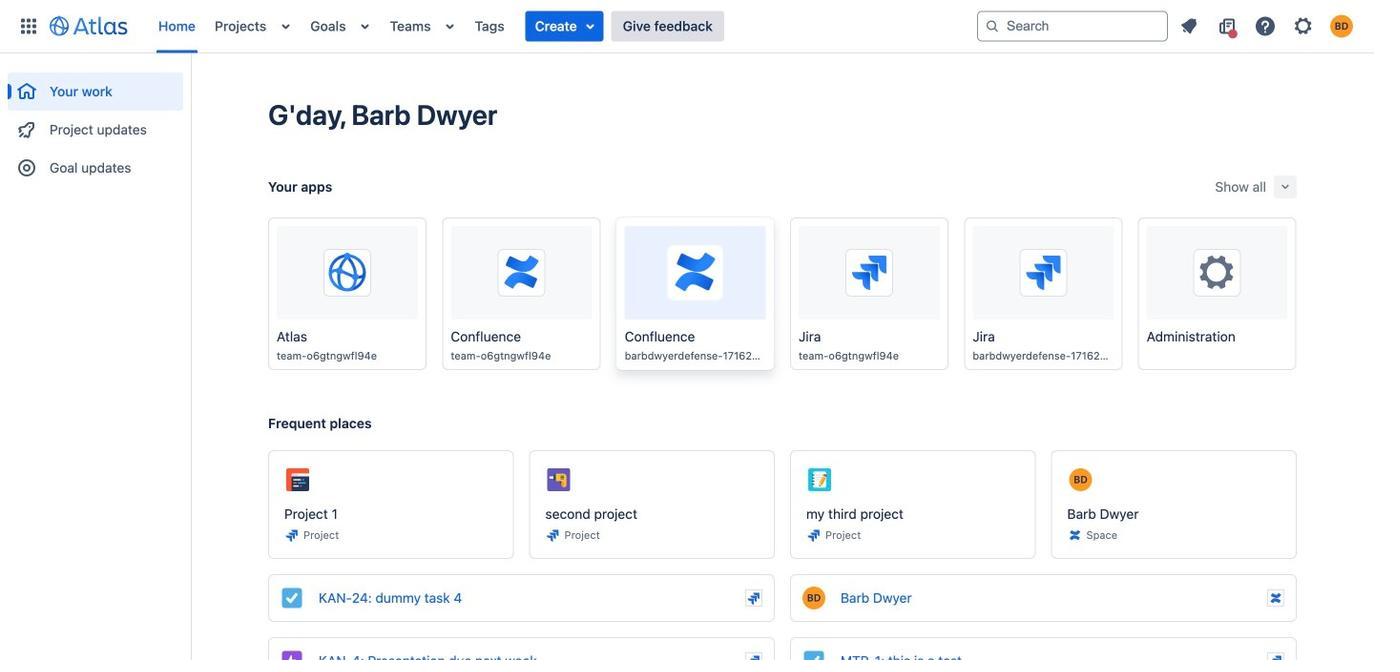Task type: describe. For each thing, give the bounding box(es) containing it.
0 horizontal spatial list
[[149, 0, 977, 53]]

notifications image
[[1178, 15, 1201, 38]]

1 horizontal spatial list
[[1172, 11, 1363, 42]]



Task type: locate. For each thing, give the bounding box(es) containing it.
confluence image for the rightmost confluence icon
[[1269, 591, 1284, 606]]

1 vertical spatial confluence image
[[1269, 591, 1284, 606]]

list item
[[526, 11, 604, 42]]

jira image
[[284, 528, 300, 543], [546, 528, 561, 543], [546, 528, 561, 543], [807, 528, 822, 543], [746, 591, 762, 606]]

account image
[[1331, 15, 1353, 38]]

help image
[[1254, 15, 1277, 38]]

settings image
[[1292, 15, 1315, 38]]

0 vertical spatial confluence image
[[1068, 528, 1083, 543]]

confluence image
[[1068, 528, 1083, 543], [1269, 591, 1284, 606]]

1 horizontal spatial confluence image
[[1269, 591, 1284, 606]]

switch to... image
[[17, 15, 40, 38]]

None search field
[[977, 11, 1168, 42]]

jira image
[[284, 528, 300, 543], [807, 528, 822, 543], [746, 591, 762, 606], [746, 654, 762, 661], [746, 654, 762, 661], [1269, 654, 1284, 661], [1269, 654, 1284, 661]]

list
[[149, 0, 977, 53], [1172, 11, 1363, 42]]

confluence image
[[1068, 528, 1083, 543], [1269, 591, 1284, 606]]

0 vertical spatial confluence image
[[1068, 528, 1083, 543]]

Search field
[[977, 11, 1168, 42]]

expand icon image
[[1278, 179, 1293, 195]]

list item inside top element
[[526, 11, 604, 42]]

top element
[[11, 0, 977, 53]]

0 horizontal spatial confluence image
[[1068, 528, 1083, 543]]

confluence image for the topmost confluence icon
[[1068, 528, 1083, 543]]

group
[[8, 53, 183, 193]]

search image
[[985, 19, 1000, 34]]

0 horizontal spatial confluence image
[[1068, 528, 1083, 543]]

settings image
[[1195, 250, 1241, 296]]

1 horizontal spatial confluence image
[[1269, 591, 1284, 606]]

banner
[[0, 0, 1374, 53]]

1 vertical spatial confluence image
[[1269, 591, 1284, 606]]



Task type: vqa. For each thing, say whether or not it's contained in the screenshot.
Expand icon
yes



